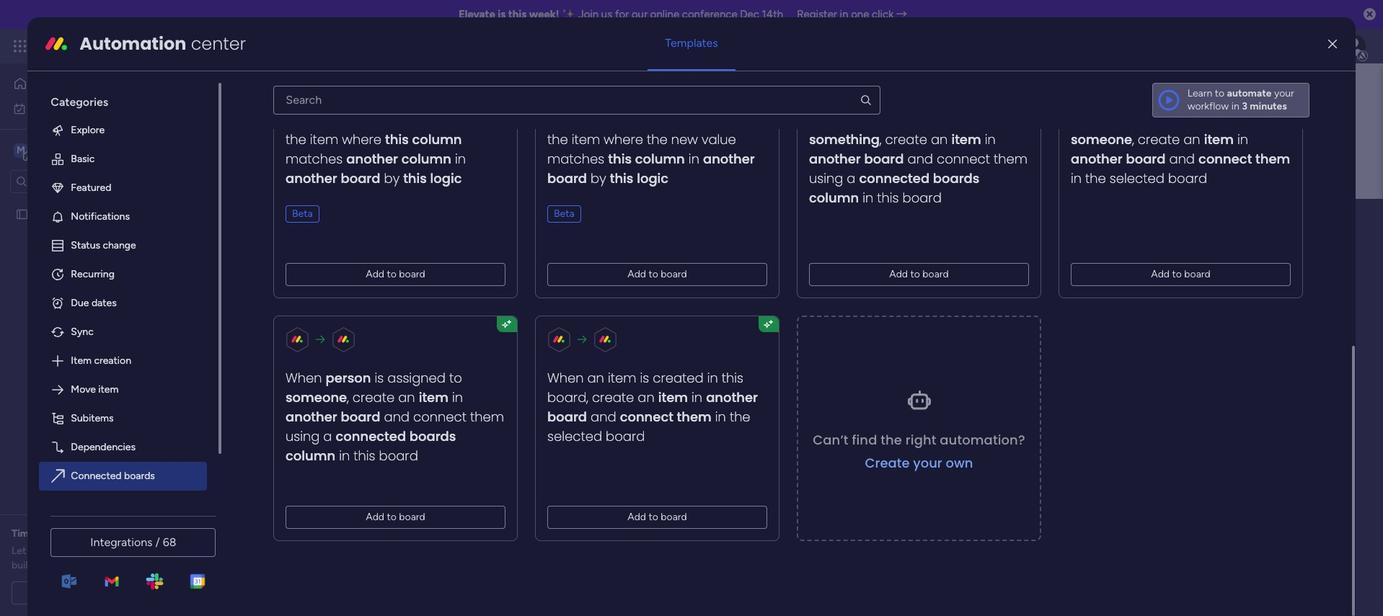Task type: vqa. For each thing, say whether or not it's contained in the screenshot.
Add
yes



Task type: describe. For each thing, give the bounding box(es) containing it.
an inside the when person is assigned to someone , create an item in another board
[[399, 389, 416, 407]]

in inside changes to something , create an item in another board
[[986, 130, 996, 148]]

public board image inside the test "link"
[[273, 357, 289, 373]]

experts
[[46, 545, 80, 558]]

an inside time for an expert review let our experts review what you've built so far. free of charge
[[53, 528, 64, 540]]

main workspace inside workspace selection element
[[33, 143, 118, 157]]

0 vertical spatial connected
[[860, 169, 930, 187]]

change
[[103, 239, 136, 252]]

move
[[71, 384, 96, 396]]

2 logic from the left
[[637, 169, 669, 187]]

the inside changes, the item where this column matches another column in another board by this logic
[[286, 130, 307, 148]]

workspace selection element
[[14, 142, 120, 161]]

board,
[[548, 389, 589, 407]]

Search for a column type search field
[[274, 86, 881, 115]]

item inside the changes, the item where the new value matches
[[572, 130, 601, 148]]

item creation option
[[39, 347, 207, 376]]

to inside the when person is assigned to someone , create an item in another board
[[450, 369, 463, 387]]

value
[[702, 130, 737, 148]]

to inside is assigned to someone , create an item in another board and connect them in the selected board
[[1235, 111, 1248, 129]]

management
[[146, 38, 224, 54]]

status change option
[[39, 231, 207, 260]]

logic inside changes, the item where this column matches another column in another board by this logic
[[431, 169, 462, 187]]

changes, for this
[[379, 111, 438, 129]]

center
[[191, 32, 246, 55]]

notifications
[[71, 211, 130, 223]]

changes, the item where the new value matches
[[548, 111, 737, 168]]

due
[[71, 297, 89, 309]]

test link
[[251, 345, 965, 386]]

is inside the when person is assigned to someone , create an item in another board
[[375, 369, 384, 387]]

so
[[34, 560, 45, 572]]

connect inside is assigned to someone , create an item in another board and connect them in the selected board
[[1199, 150, 1253, 168]]

my work
[[32, 102, 70, 114]]

3
[[1242, 100, 1248, 112]]

can't find the right automation? create your own
[[814, 431, 1026, 472]]

automation
[[80, 32, 186, 55]]

and connect them
[[588, 408, 712, 426]]

see plans button
[[233, 35, 302, 57]]

in inside your workflow in
[[1232, 100, 1240, 112]]

time
[[12, 528, 34, 540]]

another inside the when person is assigned to someone , create an item in another board
[[286, 408, 338, 426]]

dashboards
[[325, 325, 377, 338]]

you
[[380, 325, 396, 338]]

in inside the when person is assigned to someone , create an item in another board
[[453, 389, 463, 407]]

create inside the when person is assigned to someone , create an item in another board
[[353, 389, 395, 407]]

item inside changes, the item where this column matches another column in another board by this logic
[[310, 130, 339, 148]]

boards
[[272, 325, 303, 338]]

home
[[33, 77, 61, 89]]

1 vertical spatial review
[[82, 545, 112, 558]]

monday
[[64, 38, 114, 54]]

dec
[[740, 8, 760, 21]]

selected inside is assigned to someone , create an item in another board and connect them in the selected board
[[1110, 169, 1165, 187]]

new
[[672, 130, 699, 148]]

beta for by this logic
[[554, 208, 575, 220]]

1 vertical spatial main
[[360, 204, 416, 237]]

for inside time for an expert review let our experts review what you've built so far. free of charge
[[37, 528, 50, 540]]

schedule a meeting button
[[12, 582, 172, 605]]

68
[[163, 536, 176, 550]]

integrations / 68
[[90, 536, 176, 550]]

2 by from the left
[[591, 169, 607, 187]]

join
[[579, 8, 599, 21]]

notifications option
[[39, 203, 207, 231]]

own
[[946, 454, 974, 472]]

by this logic
[[588, 169, 669, 187]]

an inside is assigned to someone , create an item in another board and connect them in the selected board
[[1184, 130, 1201, 148]]

the inside can't find the right automation? create your own
[[881, 431, 903, 449]]

14th
[[762, 8, 784, 21]]

categories heading
[[39, 83, 207, 116]]

item in
[[659, 389, 707, 407]]

categories list box
[[39, 83, 222, 520]]

monday work management
[[64, 38, 224, 54]]

categories
[[51, 95, 108, 109]]

create
[[866, 454, 910, 472]]

item inside the when person is assigned to someone , create an item in another board
[[419, 389, 449, 407]]

week!
[[529, 8, 559, 21]]

this column in
[[609, 150, 704, 168]]

dates
[[92, 297, 117, 309]]

explore option
[[39, 116, 207, 145]]

brad klo image
[[1343, 35, 1366, 58]]

recent
[[272, 291, 309, 305]]

when person is assigned to someone , create an item in another board
[[286, 369, 463, 426]]

1 vertical spatial connected boards column
[[286, 428, 457, 465]]

0 vertical spatial our
[[632, 8, 648, 21]]

work for monday
[[117, 38, 143, 54]]

connected boards
[[71, 470, 155, 483]]

dependencies option
[[39, 433, 207, 462]]

conference
[[682, 8, 738, 21]]

automate
[[1228, 87, 1272, 99]]

connected
[[71, 470, 122, 483]]

automation center
[[80, 32, 246, 55]]

due dates option
[[39, 289, 207, 318]]

work for my
[[48, 102, 70, 114]]

1 horizontal spatial using
[[810, 169, 844, 187]]

featured
[[71, 182, 111, 194]]

online
[[651, 8, 680, 21]]

you've
[[139, 545, 169, 558]]

us
[[602, 8, 613, 21]]

3 minutes
[[1242, 100, 1288, 112]]

1 horizontal spatial main workspace
[[360, 204, 545, 237]]

status change
[[71, 239, 136, 252]]

learn to automate
[[1188, 87, 1272, 99]]

far.
[[47, 560, 61, 572]]

recent boards
[[272, 291, 347, 305]]

your inside your workflow in
[[1275, 87, 1295, 99]]

let
[[12, 545, 26, 558]]

something
[[810, 130, 880, 148]]

0 vertical spatial for
[[615, 8, 629, 21]]

test list box
[[0, 199, 184, 421]]

item
[[71, 355, 92, 367]]

boards right recent
[[312, 291, 347, 305]]

0 vertical spatial option
[[0, 201, 184, 204]]

them inside is assigned to someone , create an item in another board and connect them in the selected board
[[1256, 150, 1291, 168]]

is inside is assigned to someone , create an item in another board and connect them in the selected board
[[1161, 111, 1170, 129]]

2 vertical spatial workspace
[[500, 325, 549, 338]]

0 vertical spatial workspace
[[61, 143, 118, 157]]

status
[[71, 239, 100, 252]]

creation
[[94, 355, 131, 367]]

automation  center image
[[45, 32, 68, 55]]

assigned inside is assigned to someone , create an item in another board and connect them in the selected board
[[1174, 111, 1232, 129]]

is assigned to someone , create an item in another board and connect them in the selected board
[[1072, 111, 1291, 187]]

basic option
[[39, 145, 207, 174]]

elevate is this week! ✨ join us for our online conference dec 14th
[[459, 8, 784, 21]]

when for by this logic
[[548, 111, 588, 129]]

matches inside changes, the item where this column matches another column in another board by this logic
[[286, 150, 343, 168]]

recurring
[[71, 268, 115, 281]]

and inside is assigned to someone , create an item in another board and connect them in the selected board
[[1170, 150, 1196, 168]]

members
[[364, 291, 413, 305]]

see
[[252, 40, 270, 52]]

the inside in the selected board
[[730, 408, 751, 426]]

learn
[[1188, 87, 1213, 99]]

sync
[[71, 326, 94, 338]]

register
[[797, 8, 838, 21]]

0 horizontal spatial using
[[286, 428, 320, 446]]



Task type: locate. For each thing, give the bounding box(es) containing it.
an down changes
[[932, 130, 948, 148]]

0 horizontal spatial main
[[33, 143, 58, 157]]

0 horizontal spatial public board image
[[15, 207, 29, 221]]

→
[[897, 8, 908, 21]]

dependencies
[[71, 441, 136, 454]]

workflow
[[1188, 100, 1230, 112]]

using
[[810, 169, 844, 187], [286, 428, 320, 446]]

public board image down boards
[[273, 357, 289, 373]]

is right elevate
[[498, 8, 506, 21]]

your inside can't find the right automation? create your own
[[914, 454, 943, 472]]

our left "online"
[[632, 8, 648, 21]]

0 horizontal spatial a
[[92, 587, 97, 600]]

add to board button
[[286, 263, 506, 286], [548, 263, 768, 286], [810, 263, 1030, 286], [1072, 263, 1292, 286], [286, 506, 506, 529], [548, 506, 768, 529]]

connected down the when person is assigned to someone , create an item in another board
[[336, 428, 407, 446]]

an up and connect them
[[638, 389, 655, 407]]

1 vertical spatial and connect them using a
[[286, 408, 505, 446]]

0 horizontal spatial for
[[37, 528, 50, 540]]

0 horizontal spatial test
[[34, 208, 53, 220]]

, inside is assigned to someone , create an item in another board and connect them in the selected board
[[1133, 130, 1135, 148]]

my work button
[[9, 97, 155, 120]]

board inside the when person is assigned to someone , create an item in another board
[[341, 408, 381, 426]]

1 horizontal spatial matches
[[548, 150, 605, 168]]

0 vertical spatial a
[[847, 169, 856, 187]]

matches
[[286, 150, 343, 168], [548, 150, 605, 168]]

1 matches from the left
[[286, 150, 343, 168]]

by inside changes, the item where this column matches another column in another board by this logic
[[384, 169, 400, 187]]

changes, inside the changes, the item where the new value matches
[[641, 111, 700, 129]]

built
[[12, 560, 31, 572]]

someone inside the when person is assigned to someone , create an item in another board
[[286, 389, 347, 407]]

a down the when person is assigned to someone , create an item in another board
[[324, 428, 332, 446]]

changes, inside changes, the item where this column matches another column in another board by this logic
[[379, 111, 438, 129]]

where for another
[[342, 130, 382, 148]]

connected boards column down the when person is assigned to someone , create an item in another board
[[286, 428, 457, 465]]

create inside changes to something , create an item in another board
[[886, 130, 928, 148]]

1 horizontal spatial beta
[[554, 208, 575, 220]]

1 horizontal spatial in this board
[[860, 189, 942, 207]]

0 horizontal spatial changes,
[[379, 111, 438, 129]]

an
[[932, 130, 948, 148], [1184, 130, 1201, 148], [588, 369, 605, 387], [399, 389, 416, 407], [638, 389, 655, 407], [53, 528, 64, 540]]

and connect them using a
[[810, 150, 1028, 187], [286, 408, 505, 446]]

work
[[117, 38, 143, 54], [48, 102, 70, 114]]

1 vertical spatial public board image
[[273, 357, 289, 373]]

in inside changes, the item where this column matches another column in another board by this logic
[[455, 150, 466, 168]]

minutes
[[1250, 100, 1288, 112]]

a left 'meeting' at the bottom of page
[[92, 587, 97, 600]]

0 vertical spatial work
[[117, 38, 143, 54]]

for right 'time'
[[37, 528, 50, 540]]

1 vertical spatial our
[[29, 545, 44, 558]]

select product image
[[13, 39, 27, 53]]

beta for changes, the item where this column matches another column in another board by this logic
[[292, 208, 313, 220]]

public board image inside the test list box
[[15, 207, 29, 221]]

1 vertical spatial another board
[[548, 389, 758, 426]]

when inside the when person is assigned to someone , create an item in another board
[[286, 369, 322, 387]]

in inside the when an item is created in this board, create an
[[708, 369, 719, 387]]

register in one click →
[[797, 8, 908, 21]]

an down boards and dashboards you visited recently in this workspace
[[399, 389, 416, 407]]

1 vertical spatial connected
[[336, 428, 407, 446]]

1 vertical spatial for
[[37, 528, 50, 540]]

move item
[[71, 384, 119, 396]]

test inside list box
[[34, 208, 53, 220]]

2 changes, from the left
[[641, 111, 700, 129]]

click
[[872, 8, 894, 21]]

1 vertical spatial workspace
[[421, 204, 545, 237]]

Main workspace field
[[356, 204, 1325, 237]]

1 vertical spatial using
[[286, 428, 320, 446]]

2 horizontal spatial ,
[[1133, 130, 1135, 148]]

connected boards column
[[810, 169, 980, 207], [286, 428, 457, 465]]

your up minutes
[[1275, 87, 1295, 99]]

test down search in workspace "field"
[[34, 208, 53, 220]]

item inside option
[[98, 384, 119, 396]]

1 another board from the top
[[548, 150, 755, 187]]

0 horizontal spatial matches
[[286, 150, 343, 168]]

integrations
[[90, 536, 153, 550]]

0 vertical spatial using
[[810, 169, 844, 187]]

in this board down the when person is assigned to someone , create an item in another board
[[336, 447, 419, 465]]

2 where from the left
[[604, 130, 644, 148]]

when for is assigned to someone , create an item in another board and connect them in the selected board
[[1072, 111, 1112, 129]]

when inside the when an item is created in this board, create an
[[548, 369, 584, 387]]

board
[[865, 150, 905, 168], [1127, 150, 1166, 168], [341, 169, 381, 187], [548, 169, 588, 187], [1169, 169, 1208, 187], [903, 189, 942, 207], [399, 268, 426, 281], [661, 268, 688, 281], [923, 268, 949, 281], [1185, 268, 1211, 281], [341, 408, 381, 426], [548, 408, 588, 426], [606, 428, 645, 446], [379, 447, 419, 465], [399, 511, 426, 524], [661, 511, 688, 524]]

0 vertical spatial connected boards column
[[810, 169, 980, 207]]

1 horizontal spatial your
[[1275, 87, 1295, 99]]

board inside changes to something , create an item in another board
[[865, 150, 905, 168]]

assigned down learn
[[1174, 111, 1232, 129]]

where inside the changes, the item where the new value matches
[[604, 130, 644, 148]]

someone inside is assigned to someone , create an item in another board and connect them in the selected board
[[1072, 130, 1133, 148]]

,
[[880, 130, 882, 148], [1133, 130, 1135, 148], [347, 389, 349, 407]]

test down boards
[[297, 359, 316, 371]]

item inside is assigned to someone , create an item in another board and connect them in the selected board
[[1205, 130, 1235, 148]]

an down workflow
[[1184, 130, 1201, 148]]

is right person
[[375, 369, 384, 387]]

1 vertical spatial test
[[297, 359, 316, 371]]

0 horizontal spatial someone
[[286, 389, 347, 407]]

the inside is assigned to someone , create an item in another board and connect them in the selected board
[[1086, 169, 1107, 187]]

our inside time for an expert review let our experts review what you've built so far. free of charge
[[29, 545, 44, 558]]

1 horizontal spatial selected
[[1110, 169, 1165, 187]]

1 vertical spatial assigned
[[388, 369, 446, 387]]

1 horizontal spatial work
[[117, 38, 143, 54]]

0 horizontal spatial connected boards column
[[286, 428, 457, 465]]

and
[[908, 150, 934, 168], [1170, 150, 1196, 168], [306, 325, 322, 338], [384, 408, 410, 426], [591, 408, 617, 426]]

2 horizontal spatial a
[[847, 169, 856, 187]]

0 vertical spatial another board
[[548, 150, 755, 187]]

1 horizontal spatial connected
[[860, 169, 930, 187]]

Search in workspace field
[[30, 173, 120, 190]]

to inside changes to something , create an item in another board
[[954, 111, 967, 129]]

0 vertical spatial selected
[[1110, 169, 1165, 187]]

option down connected boards
[[39, 491, 207, 520]]

schedule
[[47, 587, 89, 600]]

option down featured
[[0, 201, 184, 204]]

1 horizontal spatial ,
[[880, 130, 882, 148]]

a inside button
[[92, 587, 97, 600]]

connect
[[937, 150, 991, 168], [1199, 150, 1253, 168], [414, 408, 467, 426], [620, 408, 674, 426]]

1 horizontal spatial by
[[591, 169, 607, 187]]

boards and dashboards you visited recently in this workspace
[[272, 325, 549, 338]]

workspace image
[[14, 142, 28, 158]]

another
[[347, 150, 399, 168], [704, 150, 755, 168], [810, 150, 862, 168], [1072, 150, 1123, 168], [286, 169, 338, 187], [707, 389, 758, 407], [286, 408, 338, 426]]

0 horizontal spatial work
[[48, 102, 70, 114]]

item inside the when an item is created in this board, create an
[[608, 369, 637, 387]]

this inside the when an item is created in this board, create an
[[722, 369, 744, 387]]

where inside changes, the item where this column matches another column in another board by this logic
[[342, 130, 382, 148]]

another inside is assigned to someone , create an item in another board and connect them in the selected board
[[1072, 150, 1123, 168]]

/
[[155, 536, 160, 550]]

charge
[[98, 560, 129, 572]]

schedule a meeting
[[47, 587, 137, 600]]

home button
[[9, 72, 155, 95]]

boards inside option
[[124, 470, 155, 483]]

1 horizontal spatial main
[[360, 204, 416, 237]]

meeting
[[99, 587, 137, 600]]

0 vertical spatial public board image
[[15, 207, 29, 221]]

connected
[[860, 169, 930, 187], [336, 428, 407, 446]]

1 vertical spatial option
[[39, 491, 207, 520]]

logic
[[431, 169, 462, 187], [637, 169, 669, 187]]

0 vertical spatial and connect them using a
[[810, 150, 1028, 187]]

selected inside in the selected board
[[548, 428, 603, 446]]

move item option
[[39, 376, 207, 405]]

when an item is created in this board, create an
[[548, 369, 744, 407]]

board inside in the selected board
[[606, 428, 645, 446]]

1 horizontal spatial changes,
[[641, 111, 700, 129]]

0 vertical spatial test
[[34, 208, 53, 220]]

what
[[114, 545, 137, 558]]

1 horizontal spatial our
[[632, 8, 648, 21]]

sync option
[[39, 318, 207, 347]]

where for matches
[[604, 130, 644, 148]]

1 horizontal spatial assigned
[[1174, 111, 1232, 129]]

integrations / 68 button
[[51, 529, 216, 558]]

the
[[286, 130, 307, 148], [548, 130, 569, 148], [647, 130, 668, 148], [1086, 169, 1107, 187], [730, 408, 751, 426], [881, 431, 903, 449]]

1 horizontal spatial logic
[[637, 169, 669, 187]]

changes,
[[379, 111, 438, 129], [641, 111, 700, 129]]

matches inside the changes, the item where the new value matches
[[548, 150, 605, 168]]

0 horizontal spatial and connect them using a
[[286, 408, 505, 446]]

boards
[[934, 169, 980, 187], [312, 291, 347, 305], [410, 428, 457, 446], [124, 470, 155, 483]]

2 vertical spatial a
[[92, 587, 97, 600]]

1 vertical spatial selected
[[548, 428, 603, 446]]

a down something
[[847, 169, 856, 187]]

connected boards column down changes to something , create an item in another board
[[810, 169, 980, 207]]

item inside changes to something , create an item in another board
[[952, 130, 982, 148]]

review up the what in the bottom of the page
[[99, 528, 130, 540]]

another board down new
[[548, 150, 755, 187]]

work inside button
[[48, 102, 70, 114]]

1 changes, from the left
[[379, 111, 438, 129]]

another board down created
[[548, 389, 758, 426]]

1 beta from the left
[[292, 208, 313, 220]]

in this board
[[860, 189, 942, 207], [336, 447, 419, 465]]

2 matches from the left
[[548, 150, 605, 168]]

0 horizontal spatial your
[[914, 454, 943, 472]]

free
[[64, 560, 84, 572]]

public board image
[[15, 207, 29, 221], [273, 357, 289, 373]]

0 vertical spatial your
[[1275, 87, 1295, 99]]

can't
[[814, 431, 849, 449]]

and connect them using a down person
[[286, 408, 505, 446]]

1 horizontal spatial where
[[604, 130, 644, 148]]

2 another board from the top
[[548, 389, 758, 426]]

review up of
[[82, 545, 112, 558]]

1 horizontal spatial a
[[324, 428, 332, 446]]

main inside workspace selection element
[[33, 143, 58, 157]]

permissions
[[430, 291, 491, 305]]

right
[[906, 431, 937, 449]]

another inside changes to something , create an item in another board
[[810, 150, 862, 168]]

0 horizontal spatial main workspace
[[33, 143, 118, 157]]

in this board down changes to something , create an item in another board
[[860, 189, 942, 207]]

1 vertical spatial a
[[324, 428, 332, 446]]

2 beta from the left
[[554, 208, 575, 220]]

due dates
[[71, 297, 117, 309]]

0 vertical spatial someone
[[1072, 130, 1133, 148]]

, inside changes to something , create an item in another board
[[880, 130, 882, 148]]

featured option
[[39, 174, 207, 203]]

board inside changes, the item where this column matches another column in another board by this logic
[[341, 169, 381, 187]]

1 horizontal spatial test
[[297, 359, 316, 371]]

see plans
[[252, 40, 296, 52]]

✨
[[562, 8, 576, 21]]

our up so
[[29, 545, 44, 558]]

boards down changes to something , create an item in another board
[[934, 169, 980, 187]]

recurring option
[[39, 260, 207, 289]]

option
[[0, 201, 184, 204], [39, 491, 207, 520]]

assigned down "visited"
[[388, 369, 446, 387]]

when for changes to something , create an item in another board
[[810, 111, 850, 129]]

created
[[653, 369, 704, 387]]

when for changes, the item where this column matches another column in another board by this logic
[[286, 111, 326, 129]]

connected down changes to something , create an item in another board
[[860, 169, 930, 187]]

1 vertical spatial in this board
[[336, 447, 419, 465]]

1 horizontal spatial someone
[[1072, 130, 1133, 148]]

is
[[498, 8, 506, 21], [1161, 111, 1170, 129], [375, 369, 384, 387], [641, 369, 650, 387]]

automation?
[[941, 431, 1026, 449]]

a
[[847, 169, 856, 187], [324, 428, 332, 446], [92, 587, 97, 600]]

1 vertical spatial your
[[914, 454, 943, 472]]

subitems
[[71, 413, 114, 425]]

plans
[[272, 40, 296, 52]]

0 horizontal spatial assigned
[[388, 369, 446, 387]]

1 horizontal spatial for
[[615, 8, 629, 21]]

your workflow in
[[1188, 87, 1295, 112]]

recently
[[431, 325, 468, 338]]

changes to something , create an item in another board
[[810, 111, 996, 168]]

an inside changes to something , create an item in another board
[[932, 130, 948, 148]]

changes, the item where this column matches another column in another board by this logic
[[286, 111, 466, 187]]

0 horizontal spatial selected
[[548, 428, 603, 446]]

0 horizontal spatial logic
[[431, 169, 462, 187]]

None search field
[[274, 86, 881, 115]]

one
[[851, 8, 870, 21]]

explore
[[71, 124, 105, 136]]

connected boards option
[[39, 462, 207, 491]]

where
[[342, 130, 382, 148], [604, 130, 644, 148]]

subitems option
[[39, 405, 207, 433]]

item creation
[[71, 355, 131, 367]]

1 by from the left
[[384, 169, 400, 187]]

boards down the when person is assigned to someone , create an item in another board
[[410, 428, 457, 446]]

0 vertical spatial main
[[33, 143, 58, 157]]

search image
[[860, 94, 873, 107]]

in the selected board
[[548, 408, 751, 446]]

1 horizontal spatial public board image
[[273, 357, 289, 373]]

0 vertical spatial main workspace
[[33, 143, 118, 157]]

your down right
[[914, 454, 943, 472]]

create inside is assigned to someone , create an item in another board and connect them in the selected board
[[1139, 130, 1181, 148]]

1 horizontal spatial connected boards column
[[810, 169, 980, 207]]

is inside the when an item is created in this board, create an
[[641, 369, 650, 387]]

create inside the when an item is created in this board, create an
[[592, 389, 635, 407]]

them
[[994, 150, 1028, 168], [1256, 150, 1291, 168], [471, 408, 505, 426], [677, 408, 712, 426]]

public board image down workspace "image"
[[15, 207, 29, 221]]

1 vertical spatial someone
[[286, 389, 347, 407]]

0 horizontal spatial by
[[384, 169, 400, 187]]

an up the experts
[[53, 528, 64, 540]]

work right my
[[48, 102, 70, 114]]

your
[[1275, 87, 1295, 99], [914, 454, 943, 472]]

0 vertical spatial in this board
[[860, 189, 942, 207]]

basic
[[71, 153, 95, 165]]

1 vertical spatial main workspace
[[360, 204, 545, 237]]

1 where from the left
[[342, 130, 382, 148]]

is left created
[[641, 369, 650, 387]]

1 logic from the left
[[431, 169, 462, 187]]

changes, for the
[[641, 111, 700, 129]]

elevate
[[459, 8, 495, 21]]

1 horizontal spatial and connect them using a
[[810, 150, 1028, 187]]

0 horizontal spatial in this board
[[336, 447, 419, 465]]

test inside "link"
[[297, 359, 316, 371]]

0 horizontal spatial our
[[29, 545, 44, 558]]

for right the us
[[615, 8, 629, 21]]

create your own link
[[866, 454, 974, 472]]

boards down dependencies option
[[124, 470, 155, 483]]

an up board,
[[588, 369, 605, 387]]

0 horizontal spatial ,
[[347, 389, 349, 407]]

in inside in the selected board
[[716, 408, 727, 426]]

assigned inside the when person is assigned to someone , create an item in another board
[[388, 369, 446, 387]]

0 horizontal spatial connected
[[336, 428, 407, 446]]

0 vertical spatial assigned
[[1174, 111, 1232, 129]]

my
[[32, 102, 46, 114]]

expert
[[66, 528, 97, 540]]

and connect them using a down changes
[[810, 150, 1028, 187]]

add to board
[[366, 268, 426, 281], [628, 268, 688, 281], [890, 268, 949, 281], [1152, 268, 1211, 281], [366, 511, 426, 524], [628, 511, 688, 524]]

register in one click → link
[[797, 8, 908, 21]]

, inside the when person is assigned to someone , create an item in another board
[[347, 389, 349, 407]]

1 vertical spatial work
[[48, 102, 70, 114]]

0 horizontal spatial where
[[342, 130, 382, 148]]

0 horizontal spatial beta
[[292, 208, 313, 220]]

0 vertical spatial review
[[99, 528, 130, 540]]

find
[[853, 431, 878, 449]]

is left workflow
[[1161, 111, 1170, 129]]

work right monday
[[117, 38, 143, 54]]

create
[[886, 130, 928, 148], [1139, 130, 1181, 148], [353, 389, 395, 407], [592, 389, 635, 407]]



